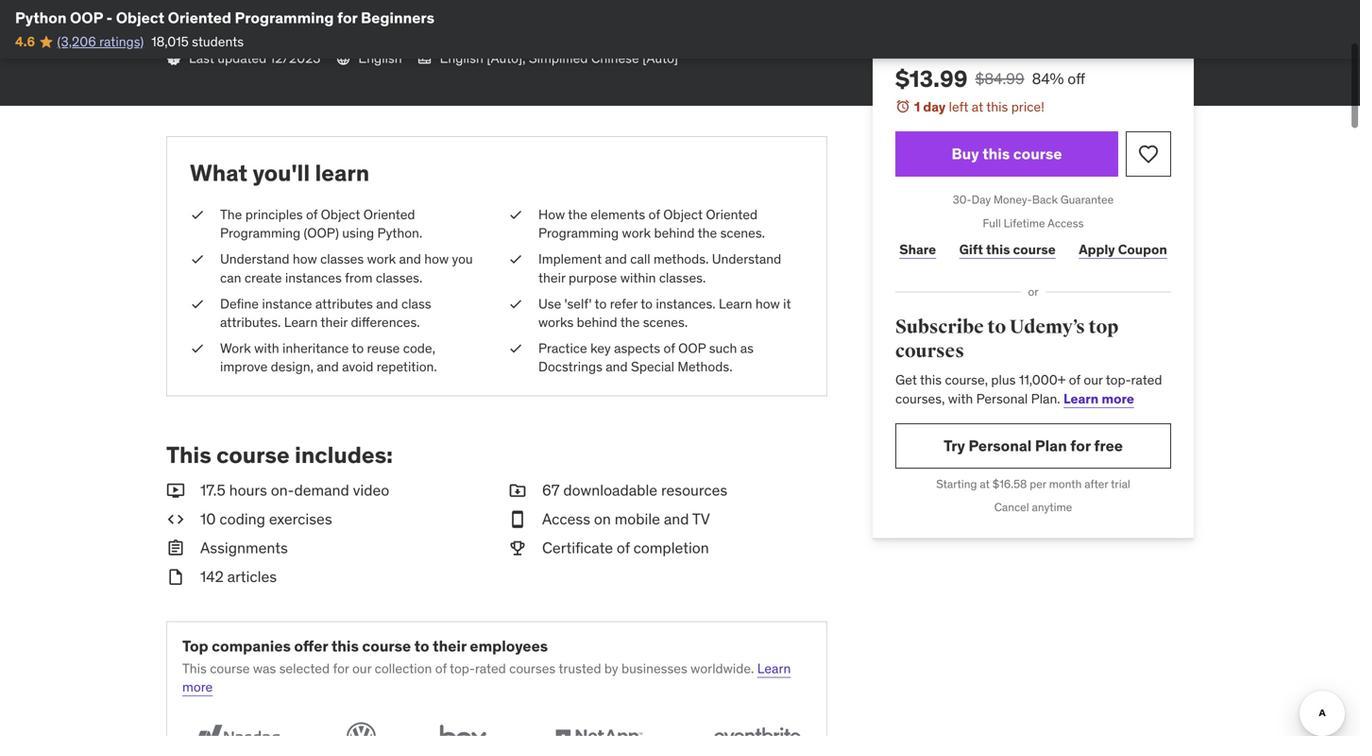 Task type: vqa. For each thing, say whether or not it's contained in the screenshot.
'all'
no



Task type: describe. For each thing, give the bounding box(es) containing it.
certificate of completion
[[542, 538, 709, 557]]

how
[[539, 206, 565, 223]]

downloadable
[[564, 481, 658, 500]]

day
[[924, 98, 946, 115]]

and left tv
[[664, 509, 689, 529]]

last
[[189, 50, 214, 67]]

classes
[[320, 251, 364, 268]]

buy
[[952, 144, 980, 163]]

day
[[972, 192, 991, 207]]

price!
[[1012, 98, 1045, 115]]

after
[[1085, 477, 1109, 491]]

use 'self' to refer to instances. learn how it works behind the scenes.
[[539, 295, 791, 331]]

certificate
[[542, 538, 613, 557]]

course language image
[[336, 51, 351, 66]]

18,015 students
[[151, 33, 244, 50]]

1 vertical spatial our
[[352, 660, 372, 677]]

starting
[[937, 477, 977, 491]]

selected
[[279, 660, 330, 677]]

plus
[[992, 372, 1016, 389]]

refer
[[610, 295, 638, 312]]

students
[[192, 33, 244, 50]]

top- inside 'get this course, plus 11,000+ of our top-rated courses, with personal plan.'
[[1106, 372, 1132, 389]]

learn more link for top companies offer this course to their employees
[[182, 660, 791, 695]]

off
[[1068, 69, 1086, 88]]

$13.99
[[896, 65, 968, 93]]

scenes. inside the how the elements of object oriented programming work behind the scenes.
[[721, 225, 765, 242]]

$16.58
[[993, 477, 1028, 491]]

what
[[190, 159, 248, 187]]

to up collection
[[415, 637, 430, 656]]

attributes
[[315, 295, 373, 312]]

4.6
[[15, 33, 35, 50]]

per
[[1030, 477, 1047, 491]]

implement
[[539, 251, 602, 268]]

142 articles
[[200, 567, 277, 586]]

top companies offer this course to their employees
[[182, 637, 548, 656]]

estefania cassingena navone link
[[234, 24, 410, 41]]

our inside 'get this course, plus 11,000+ of our top-rated courses, with personal plan.'
[[1084, 372, 1103, 389]]

learn right plan.
[[1064, 390, 1099, 407]]

cassingena
[[293, 24, 362, 41]]

lifetime
[[1004, 216, 1046, 230]]

apply
[[1079, 241, 1116, 258]]

xsmall image for define
[[190, 295, 205, 313]]

was
[[253, 660, 276, 677]]

articles
[[227, 567, 277, 586]]

top
[[1089, 316, 1119, 339]]

work
[[220, 340, 251, 357]]

works
[[539, 314, 574, 331]]

class
[[402, 295, 431, 312]]

access on mobile and tv
[[542, 509, 710, 529]]

volkswagen image
[[341, 719, 382, 736]]

and inside understand how classes work and how you can create instances from classes.
[[399, 251, 421, 268]]

define
[[220, 295, 259, 312]]

small image for 142
[[166, 566, 185, 587]]

get this course, plus 11,000+ of our top-rated courses, with personal plan.
[[896, 372, 1163, 407]]

0 horizontal spatial courses
[[509, 660, 556, 677]]

(3,206 ratings)
[[57, 33, 144, 50]]

of down access on mobile and tv at the bottom
[[617, 538, 630, 557]]

video
[[353, 481, 390, 500]]

updated
[[218, 50, 267, 67]]

instances.
[[656, 295, 716, 312]]

left
[[949, 98, 969, 115]]

special
[[631, 358, 675, 375]]

learn inside use 'self' to refer to instances. learn how it works behind the scenes.
[[719, 295, 753, 312]]

python
[[15, 8, 67, 27]]

xsmall image for the
[[190, 206, 205, 224]]

2 vertical spatial their
[[433, 637, 467, 656]]

last updated 12/2023
[[189, 50, 321, 67]]

xsmall image for implement
[[508, 250, 524, 269]]

of inside 'get this course, plus 11,000+ of our top-rated courses, with personal plan.'
[[1070, 372, 1081, 389]]

you
[[452, 251, 473, 268]]

learn more link for subscribe to udemy's top courses
[[1064, 390, 1135, 407]]

2 horizontal spatial the
[[698, 225, 717, 242]]

cancel
[[995, 500, 1030, 515]]

(oop)
[[304, 225, 339, 242]]

xsmall image for practice
[[508, 339, 524, 358]]

of right collection
[[435, 660, 447, 677]]

xsmall image for work
[[190, 339, 205, 358]]

small image for 10
[[166, 509, 185, 530]]

wishlist image
[[1138, 143, 1160, 165]]

personal inside try personal plan for free link
[[969, 436, 1032, 455]]

buy this course
[[952, 144, 1063, 163]]

[auto]
[[643, 50, 678, 67]]

0 horizontal spatial by
[[217, 24, 231, 41]]

box image
[[432, 719, 495, 736]]

and inside practice key aspects of oop such as docstrings and special methods.
[[606, 358, 628, 375]]

try personal plan for free
[[944, 436, 1123, 455]]

you'll
[[253, 159, 310, 187]]

access inside the "30-day money-back guarantee full lifetime access"
[[1048, 216, 1084, 230]]

to inside work with inheritance to reuse code, improve design, and avoid repetition.
[[352, 340, 364, 357]]

share button
[[896, 231, 941, 269]]

this for this course includes:
[[166, 441, 211, 469]]

try personal plan for free link
[[896, 423, 1172, 469]]

oriented for of
[[364, 206, 415, 223]]

67
[[542, 481, 560, 500]]

nasdaq image
[[182, 719, 291, 736]]

classes. inside understand how classes work and how you can create instances from classes.
[[376, 269, 423, 286]]

0 horizontal spatial top-
[[450, 660, 475, 677]]

this down $84.99
[[987, 98, 1009, 115]]

beginners
[[361, 8, 435, 27]]

on-
[[271, 481, 294, 500]]

demand
[[294, 481, 349, 500]]

more for top companies offer this course to their employees
[[182, 678, 213, 695]]

work inside the how the elements of object oriented programming work behind the scenes.
[[622, 225, 651, 242]]

understand inside implement and call methods. understand their purpose within classes.
[[712, 251, 782, 268]]

1 vertical spatial for
[[1071, 436, 1091, 455]]

hours
[[229, 481, 267, 500]]

can
[[220, 269, 241, 286]]

on
[[594, 509, 611, 529]]

tv
[[693, 509, 710, 529]]

principles
[[245, 206, 303, 223]]

anytime
[[1032, 500, 1073, 515]]

implement and call methods. understand their purpose within classes.
[[539, 251, 782, 286]]

repetition.
[[377, 358, 437, 375]]

with inside work with inheritance to reuse code, improve design, and avoid repetition.
[[254, 340, 279, 357]]

this for gift
[[987, 241, 1011, 258]]

it
[[784, 295, 791, 312]]

this course was selected for our collection of top-rated courses trusted by businesses worldwide.
[[182, 660, 754, 677]]

course inside button
[[1014, 144, 1063, 163]]

(3,206
[[57, 33, 96, 50]]

to right the 'self'
[[595, 295, 607, 312]]

small image for access
[[508, 509, 527, 530]]

learn inside define instance attributes and class attributes. learn their differences.
[[284, 314, 318, 331]]

assignments
[[200, 538, 288, 557]]

trusted
[[559, 660, 602, 677]]

oriented inside the how the elements of object oriented programming work behind the scenes.
[[706, 206, 758, 223]]

0 vertical spatial at
[[972, 98, 984, 115]]

to inside subscribe to udemy's top courses
[[988, 316, 1007, 339]]

1 horizontal spatial how
[[425, 251, 449, 268]]

key
[[591, 340, 611, 357]]

purpose
[[569, 269, 617, 286]]

the inside use 'self' to refer to instances. learn how it works behind the scenes.
[[621, 314, 640, 331]]

eventbrite image
[[703, 719, 812, 736]]

at inside starting at $16.58 per month after trial cancel anytime
[[980, 477, 990, 491]]

closed captions image
[[417, 51, 432, 66]]

english [auto], simplified chinese [auto]
[[440, 50, 678, 67]]

10 coding exercises
[[200, 509, 332, 529]]

methods.
[[654, 251, 709, 268]]



Task type: locate. For each thing, give the bounding box(es) containing it.
object up using
[[321, 206, 360, 223]]

how the elements of object oriented programming work behind the scenes.
[[539, 206, 765, 242]]

small image left 17.5
[[166, 480, 185, 501]]

2 english from the left
[[440, 50, 484, 67]]

1 horizontal spatial the
[[621, 314, 640, 331]]

access up certificate
[[542, 509, 591, 529]]

gift this course link
[[956, 231, 1060, 269]]

0 horizontal spatial scenes.
[[643, 314, 688, 331]]

the
[[220, 206, 242, 223]]

how left you
[[425, 251, 449, 268]]

learn more for subscribe to udemy's top courses
[[1064, 390, 1135, 407]]

oriented up the methods.
[[706, 206, 758, 223]]

personal up $16.58
[[969, 436, 1032, 455]]

code,
[[403, 340, 436, 357]]

1 horizontal spatial work
[[622, 225, 651, 242]]

$84.99
[[976, 69, 1025, 88]]

2 understand from the left
[[712, 251, 782, 268]]

subscribe to udemy's top courses
[[896, 316, 1119, 363]]

1 horizontal spatial their
[[433, 637, 467, 656]]

scenes. down the instances.
[[643, 314, 688, 331]]

1 vertical spatial scenes.
[[643, 314, 688, 331]]

2 vertical spatial for
[[333, 660, 349, 677]]

1 horizontal spatial english
[[440, 50, 484, 67]]

companies
[[212, 637, 291, 656]]

1 vertical spatial behind
[[577, 314, 618, 331]]

programming inside the principles of object oriented programming (oop) using python.
[[220, 225, 301, 242]]

0 vertical spatial oop
[[70, 8, 103, 27]]

of inside practice key aspects of oop such as docstrings and special methods.
[[664, 340, 675, 357]]

this course includes:
[[166, 441, 393, 469]]

english down navone
[[359, 50, 402, 67]]

by
[[217, 24, 231, 41], [605, 660, 619, 677]]

1 horizontal spatial our
[[1084, 372, 1103, 389]]

1 vertical spatial access
[[542, 509, 591, 529]]

within
[[621, 269, 656, 286]]

1 horizontal spatial top-
[[1106, 372, 1132, 389]]

1 vertical spatial top-
[[450, 660, 475, 677]]

0 horizontal spatial our
[[352, 660, 372, 677]]

our right 11,000+
[[1084, 372, 1103, 389]]

0 vertical spatial behind
[[654, 225, 695, 242]]

classes. down the methods.
[[659, 269, 706, 286]]

0 horizontal spatial oop
[[70, 8, 103, 27]]

2 horizontal spatial their
[[539, 269, 566, 286]]

design,
[[271, 358, 314, 375]]

0 horizontal spatial with
[[254, 340, 279, 357]]

0 vertical spatial rated
[[1132, 372, 1163, 389]]

xsmall image left use
[[508, 295, 524, 313]]

0 vertical spatial with
[[254, 340, 279, 357]]

behind up the methods.
[[654, 225, 695, 242]]

free
[[1095, 436, 1123, 455]]

11,000+
[[1019, 372, 1066, 389]]

with inside 'get this course, plus 11,000+ of our top-rated courses, with personal plan.'
[[949, 390, 974, 407]]

created
[[166, 24, 214, 41]]

1 horizontal spatial more
[[1102, 390, 1135, 407]]

understand up create
[[220, 251, 290, 268]]

learn more link
[[1064, 390, 1135, 407], [182, 660, 791, 695]]

1 vertical spatial by
[[605, 660, 619, 677]]

employees
[[470, 637, 548, 656]]

programming for (oop)
[[220, 225, 301, 242]]

the down "refer" on the top
[[621, 314, 640, 331]]

elements
[[591, 206, 646, 223]]

0 horizontal spatial behind
[[577, 314, 618, 331]]

for left free
[[1071, 436, 1091, 455]]

object up the methods.
[[664, 206, 703, 223]]

this up 17.5
[[166, 441, 211, 469]]

reuse
[[367, 340, 400, 357]]

scenes. inside use 'self' to refer to instances. learn how it works behind the scenes.
[[643, 314, 688, 331]]

understand inside understand how classes work and how you can create instances from classes.
[[220, 251, 290, 268]]

behind up 'key'
[[577, 314, 618, 331]]

top- down employees
[[450, 660, 475, 677]]

0 vertical spatial small image
[[166, 509, 185, 530]]

rated inside 'get this course, plus 11,000+ of our top-rated courses, with personal plan.'
[[1132, 372, 1163, 389]]

1 classes. from the left
[[376, 269, 423, 286]]

and inside define instance attributes and class attributes. learn their differences.
[[376, 295, 398, 312]]

and left call
[[605, 251, 627, 268]]

1 horizontal spatial rated
[[1132, 372, 1163, 389]]

oriented inside the principles of object oriented programming (oop) using python.
[[364, 206, 415, 223]]

this right 'offer'
[[332, 637, 359, 656]]

netapp image
[[545, 719, 653, 736]]

xsmall image left "practice"
[[508, 339, 524, 358]]

learn more link up free
[[1064, 390, 1135, 407]]

this for get
[[920, 372, 942, 389]]

1 vertical spatial personal
[[969, 436, 1032, 455]]

course down lifetime
[[1014, 241, 1056, 258]]

of right 11,000+
[[1070, 372, 1081, 389]]

how up instances
[[293, 251, 317, 268]]

1 horizontal spatial oriented
[[364, 206, 415, 223]]

course inside "link"
[[1014, 241, 1056, 258]]

programming inside the how the elements of object oriented programming work behind the scenes.
[[539, 225, 619, 242]]

oriented for -
[[168, 8, 232, 27]]

and
[[399, 251, 421, 268], [605, 251, 627, 268], [376, 295, 398, 312], [317, 358, 339, 375], [606, 358, 628, 375], [664, 509, 689, 529]]

0 horizontal spatial access
[[542, 509, 591, 529]]

course up back
[[1014, 144, 1063, 163]]

12/2023
[[270, 50, 321, 67]]

2 horizontal spatial object
[[664, 206, 703, 223]]

programming for for
[[235, 8, 334, 27]]

2 classes. from the left
[[659, 269, 706, 286]]

our
[[1084, 372, 1103, 389], [352, 660, 372, 677]]

object
[[116, 8, 165, 27], [321, 206, 360, 223], [664, 206, 703, 223]]

classes. inside implement and call methods. understand their purpose within classes.
[[659, 269, 706, 286]]

-
[[106, 8, 113, 27]]

as
[[741, 340, 754, 357]]

oop inside practice key aspects of oop such as docstrings and special methods.
[[679, 340, 706, 357]]

oriented up python. on the left of page
[[364, 206, 415, 223]]

and up differences.
[[376, 295, 398, 312]]

plan.
[[1032, 390, 1061, 407]]

use
[[539, 295, 562, 312]]

gift
[[960, 241, 984, 258]]

their inside define instance attributes and class attributes. learn their differences.
[[321, 314, 348, 331]]

for up course language image
[[337, 8, 358, 27]]

to up avoid at the left
[[352, 340, 364, 357]]

alarm image
[[896, 99, 911, 114]]

0 horizontal spatial learn more
[[182, 660, 791, 695]]

behind inside use 'self' to refer to instances. learn how it works behind the scenes.
[[577, 314, 618, 331]]

learn up 'as'
[[719, 295, 753, 312]]

1 vertical spatial courses
[[509, 660, 556, 677]]

this up courses,
[[920, 372, 942, 389]]

more down top
[[182, 678, 213, 695]]

0 vertical spatial access
[[1048, 216, 1084, 230]]

with up improve
[[254, 340, 279, 357]]

english for english
[[359, 50, 402, 67]]

attributes.
[[220, 314, 281, 331]]

completion
[[634, 538, 709, 557]]

10
[[200, 509, 216, 529]]

what you'll learn
[[190, 159, 370, 187]]

0 horizontal spatial work
[[367, 251, 396, 268]]

of inside the principles of object oriented programming (oop) using python.
[[306, 206, 318, 223]]

of inside the how the elements of object oriented programming work behind the scenes.
[[649, 206, 660, 223]]

0 horizontal spatial object
[[116, 8, 165, 27]]

1 vertical spatial the
[[698, 225, 717, 242]]

small image left 67
[[508, 480, 527, 501]]

1 horizontal spatial behind
[[654, 225, 695, 242]]

xsmall image for how
[[508, 206, 524, 224]]

xsmall image
[[508, 250, 524, 269], [190, 295, 205, 313], [508, 295, 524, 313], [190, 339, 205, 358], [508, 339, 524, 358]]

instances
[[285, 269, 342, 286]]

their down implement
[[539, 269, 566, 286]]

this inside 'get this course, plus 11,000+ of our top-rated courses, with personal plan.'
[[920, 372, 942, 389]]

this for buy
[[983, 144, 1010, 163]]

1 horizontal spatial courses
[[896, 340, 965, 363]]

personal inside 'get this course, plus 11,000+ of our top-rated courses, with personal plan.'
[[977, 390, 1028, 407]]

0 horizontal spatial how
[[293, 251, 317, 268]]

1 vertical spatial work
[[367, 251, 396, 268]]

learn more link down employees
[[182, 660, 791, 695]]

english for english [auto], simplified chinese [auto]
[[440, 50, 484, 67]]

our down top companies offer this course to their employees in the bottom of the page
[[352, 660, 372, 677]]

rated
[[1132, 372, 1163, 389], [475, 660, 506, 677]]

programming down principles
[[220, 225, 301, 242]]

oop
[[70, 8, 103, 27], [679, 340, 706, 357]]

xsmall image
[[166, 51, 181, 66], [190, 206, 205, 224], [508, 206, 524, 224], [190, 250, 205, 269]]

small image left on
[[508, 509, 527, 530]]

1 horizontal spatial understand
[[712, 251, 782, 268]]

1 horizontal spatial by
[[605, 660, 619, 677]]

courses inside subscribe to udemy's top courses
[[896, 340, 965, 363]]

more inside the learn more
[[182, 678, 213, 695]]

0 vertical spatial more
[[1102, 390, 1135, 407]]

learn more down employees
[[182, 660, 791, 695]]

try
[[944, 436, 966, 455]]

0 vertical spatial for
[[337, 8, 358, 27]]

personal down the plus
[[977, 390, 1028, 407]]

small image for certificate
[[508, 538, 527, 559]]

to left udemy's
[[988, 316, 1007, 339]]

0 vertical spatial learn more link
[[1064, 390, 1135, 407]]

1 english from the left
[[359, 50, 402, 67]]

english right "closed captions" image
[[440, 50, 484, 67]]

learn
[[315, 159, 370, 187]]

object for of
[[321, 206, 360, 223]]

0 horizontal spatial english
[[359, 50, 402, 67]]

and inside work with inheritance to reuse code, improve design, and avoid repetition.
[[317, 358, 339, 375]]

xsmall image left the work
[[190, 339, 205, 358]]

this right buy
[[983, 144, 1010, 163]]

1 vertical spatial learn more link
[[182, 660, 791, 695]]

0 horizontal spatial the
[[568, 206, 588, 223]]

1 horizontal spatial access
[[1048, 216, 1084, 230]]

oriented up 18,015 students
[[168, 8, 232, 27]]

back
[[1033, 192, 1058, 207]]

0 vertical spatial this
[[166, 441, 211, 469]]

access
[[1048, 216, 1084, 230], [542, 509, 591, 529]]

1 vertical spatial learn more
[[182, 660, 791, 695]]

starting at $16.58 per month after trial cancel anytime
[[937, 477, 1131, 515]]

chinese
[[591, 50, 639, 67]]

of up (oop) on the left top of page
[[306, 206, 318, 223]]

more for subscribe to udemy's top courses
[[1102, 390, 1135, 407]]

includes:
[[295, 441, 393, 469]]

behind inside the how the elements of object oriented programming work behind the scenes.
[[654, 225, 695, 242]]

the right how
[[568, 206, 588, 223]]

0 horizontal spatial their
[[321, 314, 348, 331]]

1 horizontal spatial learn more
[[1064, 390, 1135, 407]]

oop left -
[[70, 8, 103, 27]]

mobile
[[615, 509, 661, 529]]

0 vertical spatial courses
[[896, 340, 965, 363]]

0 horizontal spatial oriented
[[168, 8, 232, 27]]

the up the methods.
[[698, 225, 717, 242]]

course,
[[945, 372, 988, 389]]

course up hours
[[217, 441, 290, 469]]

0 horizontal spatial more
[[182, 678, 213, 695]]

object inside the how the elements of object oriented programming work behind the scenes.
[[664, 206, 703, 223]]

0 vertical spatial work
[[622, 225, 651, 242]]

python.
[[378, 225, 423, 242]]

their down attributes
[[321, 314, 348, 331]]

navone
[[365, 24, 410, 41]]

this for this course was selected for our collection of top-rated courses trusted by businesses worldwide.
[[182, 660, 207, 677]]

the
[[568, 206, 588, 223], [698, 225, 717, 242], [621, 314, 640, 331]]

xsmall image for use
[[508, 295, 524, 313]]

learn
[[719, 295, 753, 312], [284, 314, 318, 331], [1064, 390, 1099, 407], [758, 660, 791, 677]]

avoid
[[342, 358, 374, 375]]

object up ratings) on the top left
[[116, 8, 165, 27]]

object for -
[[116, 8, 165, 27]]

object inside the principles of object oriented programming (oop) using python.
[[321, 206, 360, 223]]

1 horizontal spatial object
[[321, 206, 360, 223]]

0 vertical spatial top-
[[1106, 372, 1132, 389]]

0 vertical spatial scenes.
[[721, 225, 765, 242]]

classes. up class
[[376, 269, 423, 286]]

buy this course button
[[896, 131, 1119, 177]]

to right "refer" on the top
[[641, 295, 653, 312]]

2 horizontal spatial how
[[756, 295, 780, 312]]

learn down instance
[[284, 314, 318, 331]]

small image
[[166, 509, 185, 530], [508, 538, 527, 559]]

created by estefania cassingena navone
[[166, 24, 410, 41]]

aspects
[[614, 340, 661, 357]]

with
[[254, 340, 279, 357], [949, 390, 974, 407]]

0 vertical spatial the
[[568, 206, 588, 223]]

this inside "link"
[[987, 241, 1011, 258]]

their up this course was selected for our collection of top-rated courses trusted by businesses worldwide.
[[433, 637, 467, 656]]

courses down employees
[[509, 660, 556, 677]]

work down elements
[[622, 225, 651, 242]]

learn right worldwide.
[[758, 660, 791, 677]]

small image left 10
[[166, 509, 185, 530]]

for down top companies offer this course to their employees in the bottom of the page
[[333, 660, 349, 677]]

and down python. on the left of page
[[399, 251, 421, 268]]

methods.
[[678, 358, 733, 375]]

course down companies
[[210, 660, 250, 677]]

1 vertical spatial rated
[[475, 660, 506, 677]]

course up collection
[[362, 637, 411, 656]]

0 vertical spatial our
[[1084, 372, 1103, 389]]

1 horizontal spatial classes.
[[659, 269, 706, 286]]

xsmall image right you
[[508, 250, 524, 269]]

of right elements
[[649, 206, 660, 223]]

the principles of object oriented programming (oop) using python.
[[220, 206, 423, 242]]

their inside implement and call methods. understand their purpose within classes.
[[539, 269, 566, 286]]

1 understand from the left
[[220, 251, 290, 268]]

1 vertical spatial at
[[980, 477, 990, 491]]

small image
[[166, 480, 185, 501], [508, 480, 527, 501], [508, 509, 527, 530], [166, 538, 185, 559], [166, 566, 185, 587]]

small image for 67
[[508, 480, 527, 501]]

small image left certificate
[[508, 538, 527, 559]]

1 horizontal spatial small image
[[508, 538, 527, 559]]

oop up methods.
[[679, 340, 706, 357]]

1 vertical spatial their
[[321, 314, 348, 331]]

how left "it"
[[756, 295, 780, 312]]

at right left
[[972, 98, 984, 115]]

1 vertical spatial more
[[182, 678, 213, 695]]

by up updated
[[217, 24, 231, 41]]

1 vertical spatial small image
[[508, 538, 527, 559]]

learn more up free
[[1064, 390, 1135, 407]]

more up free
[[1102, 390, 1135, 407]]

0 vertical spatial personal
[[977, 390, 1028, 407]]

xsmall image for last
[[166, 51, 181, 66]]

offer
[[294, 637, 328, 656]]

by right trusted
[[605, 660, 619, 677]]

ratings)
[[99, 33, 144, 50]]

2 horizontal spatial oriented
[[706, 206, 758, 223]]

with down course,
[[949, 390, 974, 407]]

1 horizontal spatial with
[[949, 390, 974, 407]]

understand right the methods.
[[712, 251, 782, 268]]

xsmall image for understand
[[190, 250, 205, 269]]

work up from on the top of page
[[367, 251, 396, 268]]

84%
[[1032, 69, 1064, 88]]

python oop - object oriented programming for beginners
[[15, 8, 435, 27]]

oriented
[[168, 8, 232, 27], [364, 206, 415, 223], [706, 206, 758, 223]]

programming
[[235, 8, 334, 27], [220, 225, 301, 242], [539, 225, 619, 242]]

subscribe
[[896, 316, 984, 339]]

1 horizontal spatial oop
[[679, 340, 706, 357]]

courses down subscribe
[[896, 340, 965, 363]]

1 vertical spatial with
[[949, 390, 974, 407]]

access down back
[[1048, 216, 1084, 230]]

and down inheritance
[[317, 358, 339, 375]]

this inside button
[[983, 144, 1010, 163]]

tab list
[[873, 1, 1042, 49]]

1 vertical spatial this
[[182, 660, 207, 677]]

how inside use 'self' to refer to instances. learn how it works behind the scenes.
[[756, 295, 780, 312]]

work inside understand how classes work and how you can create instances from classes.
[[367, 251, 396, 268]]

at left $16.58
[[980, 477, 990, 491]]

0 vertical spatial their
[[539, 269, 566, 286]]

this down top
[[182, 660, 207, 677]]

0 horizontal spatial learn more link
[[182, 660, 791, 695]]

this right gift
[[987, 241, 1011, 258]]

$13.99 $84.99 84% off
[[896, 65, 1086, 93]]

understand
[[220, 251, 290, 268], [712, 251, 782, 268]]

0 horizontal spatial understand
[[220, 251, 290, 268]]

practice key aspects of oop such as docstrings and special methods.
[[539, 340, 754, 375]]

1 horizontal spatial scenes.
[[721, 225, 765, 242]]

and down 'key'
[[606, 358, 628, 375]]

0 horizontal spatial small image
[[166, 509, 185, 530]]

0 horizontal spatial classes.
[[376, 269, 423, 286]]

small image left the assignments
[[166, 538, 185, 559]]

0 horizontal spatial rated
[[475, 660, 506, 677]]

resources
[[661, 481, 728, 500]]

small image for 17.5
[[166, 480, 185, 501]]

small image left 142
[[166, 566, 185, 587]]

scenes.
[[721, 225, 765, 242], [643, 314, 688, 331]]

instance
[[262, 295, 312, 312]]

programming up 12/2023
[[235, 8, 334, 27]]

1 vertical spatial oop
[[679, 340, 706, 357]]

of up special
[[664, 340, 675, 357]]

0 vertical spatial learn more
[[1064, 390, 1135, 407]]

2 vertical spatial the
[[621, 314, 640, 331]]

xsmall image left define
[[190, 295, 205, 313]]

plan
[[1036, 436, 1068, 455]]

0 vertical spatial by
[[217, 24, 231, 41]]

programming up implement
[[539, 225, 619, 242]]

this
[[166, 441, 211, 469], [182, 660, 207, 677]]

top- down top
[[1106, 372, 1132, 389]]

and inside implement and call methods. understand their purpose within classes.
[[605, 251, 627, 268]]

1 horizontal spatial learn more link
[[1064, 390, 1135, 407]]

learn more for top companies offer this course to their employees
[[182, 660, 791, 695]]



